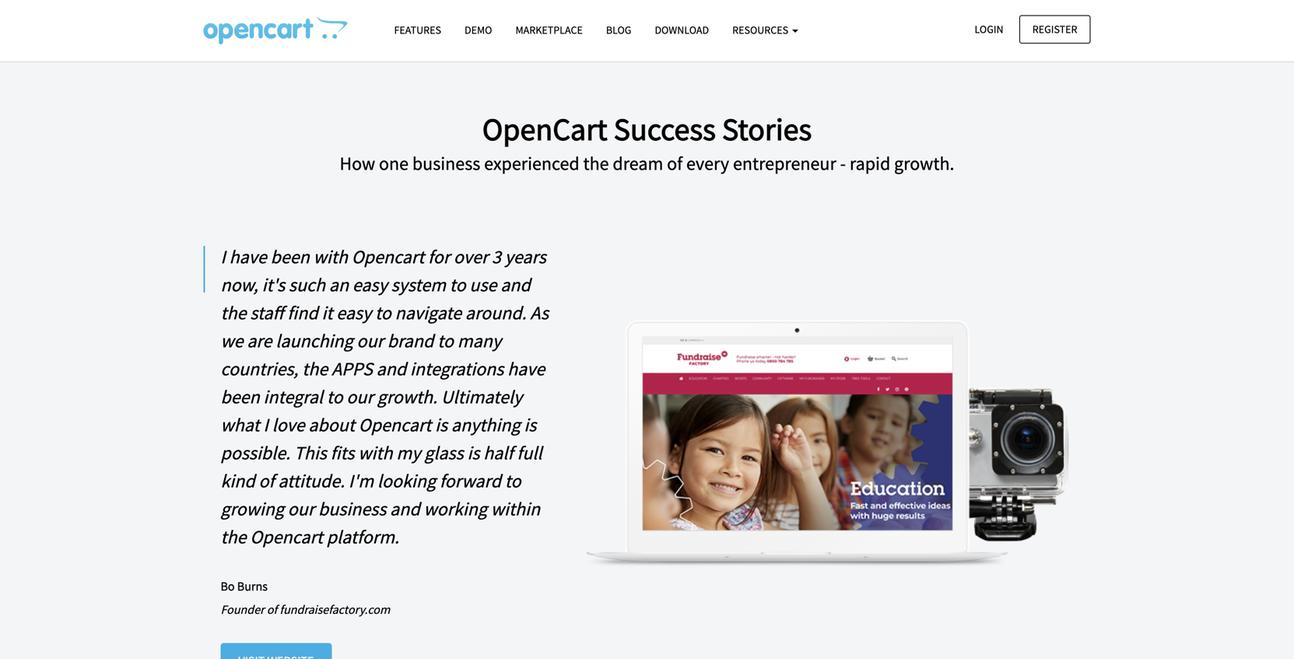 Task type: vqa. For each thing, say whether or not it's contained in the screenshot.
one
yes



Task type: describe. For each thing, give the bounding box(es) containing it.
0 horizontal spatial is
[[435, 413, 448, 437]]

experienced
[[484, 152, 580, 175]]

launching
[[276, 329, 353, 352]]

entrepreneur
[[733, 152, 837, 175]]

possible.
[[221, 441, 290, 465]]

0 vertical spatial opencart
[[352, 245, 424, 268]]

the inside opencart success stories how one business experienced the dream of every entrepreneur - rapid growth.
[[583, 152, 609, 175]]

attitude.
[[278, 469, 345, 493]]

1 horizontal spatial been
[[271, 245, 310, 268]]

half
[[484, 441, 513, 465]]

2 vertical spatial of
[[267, 602, 277, 618]]

fundraisefactory.com
[[280, 602, 390, 618]]

use
[[470, 273, 497, 296]]

to up brand
[[375, 301, 391, 324]]

0 horizontal spatial been
[[221, 385, 260, 409]]

download
[[655, 23, 709, 37]]

over
[[454, 245, 488, 268]]

countries,
[[221, 357, 298, 381]]

2 vertical spatial our
[[288, 497, 315, 521]]

anything
[[451, 413, 520, 437]]

we
[[221, 329, 243, 352]]

demo
[[465, 23, 492, 37]]

resources link
[[721, 16, 810, 44]]

growth. inside opencart success stories how one business experienced the dream of every entrepreneur - rapid growth.
[[895, 152, 955, 175]]

the up we
[[221, 301, 246, 324]]

-
[[840, 152, 846, 175]]

to up integrations
[[438, 329, 454, 352]]

opencart
[[482, 109, 608, 149]]

years
[[505, 245, 546, 268]]

0 vertical spatial easy
[[353, 273, 388, 296]]

looking
[[377, 469, 436, 493]]

1 horizontal spatial is
[[467, 441, 480, 465]]

it's
[[262, 273, 285, 296]]

bo burns
[[221, 579, 268, 594]]

ultimately
[[441, 385, 522, 409]]

download link
[[643, 16, 721, 44]]

find
[[287, 301, 318, 324]]

blog
[[606, 23, 632, 37]]

resources
[[733, 23, 791, 37]]

what
[[221, 413, 260, 437]]

navigate
[[395, 301, 462, 324]]

of inside opencart success stories how one business experienced the dream of every entrepreneur - rapid growth.
[[667, 152, 683, 175]]

as
[[530, 301, 549, 324]]

it
[[322, 301, 333, 324]]

are
[[247, 329, 272, 352]]

bo
[[221, 579, 235, 594]]

every
[[687, 152, 730, 175]]

1 horizontal spatial have
[[508, 357, 545, 381]]

i have been with opencart for over 3 years now, it's such an easy system to use and the staff find it easy to navigate around. as we are launching our brand to many countries, the apps and integrations have been integral to our growth. ultimately what i love about opencart is anything is possible. this fits with my glass is half full kind of attitude. i'm looking forward to growing our business and working within the opencart platform.
[[221, 245, 549, 549]]

success
[[614, 109, 716, 149]]

stories
[[722, 109, 812, 149]]

0 horizontal spatial have
[[229, 245, 267, 268]]

platform.
[[327, 525, 399, 549]]

this
[[294, 441, 327, 465]]

integral
[[264, 385, 323, 409]]

founder of fundraisefactory.com
[[221, 602, 390, 618]]

0 vertical spatial and
[[501, 273, 531, 296]]

register link
[[1020, 15, 1091, 44]]

within
[[491, 497, 540, 521]]

2 horizontal spatial is
[[524, 413, 537, 437]]

0 horizontal spatial i
[[221, 245, 226, 268]]

blog link
[[595, 16, 643, 44]]

glass
[[424, 441, 464, 465]]

how
[[340, 152, 375, 175]]

the down launching
[[302, 357, 328, 381]]

login link
[[962, 15, 1017, 44]]

to up within
[[505, 469, 521, 493]]

2 vertical spatial and
[[390, 497, 420, 521]]

dream
[[613, 152, 664, 175]]

to up about
[[327, 385, 343, 409]]



Task type: locate. For each thing, give the bounding box(es) containing it.
full
[[517, 441, 542, 465]]

1 vertical spatial opencart
[[359, 413, 432, 437]]

easy right an
[[353, 273, 388, 296]]

staff
[[250, 301, 284, 324]]

i'm
[[349, 469, 374, 493]]

1 vertical spatial easy
[[337, 301, 372, 324]]

easy
[[353, 273, 388, 296], [337, 301, 372, 324]]

now,
[[221, 273, 258, 296]]

business inside opencart success stories how one business experienced the dream of every entrepreneur - rapid growth.
[[413, 152, 481, 175]]

0 horizontal spatial with
[[313, 245, 348, 268]]

features
[[394, 23, 441, 37]]

with up an
[[313, 245, 348, 268]]

many
[[458, 329, 501, 352]]

0 vertical spatial been
[[271, 245, 310, 268]]

the down the growing
[[221, 525, 246, 549]]

and down "years"
[[501, 273, 531, 296]]

0 vertical spatial have
[[229, 245, 267, 268]]

have up ultimately
[[508, 357, 545, 381]]

1 horizontal spatial with
[[358, 441, 393, 465]]

is left half
[[467, 441, 480, 465]]

0 vertical spatial our
[[357, 329, 384, 352]]

of
[[667, 152, 683, 175], [259, 469, 274, 493], [267, 602, 277, 618]]

brand
[[387, 329, 434, 352]]

to
[[450, 273, 466, 296], [375, 301, 391, 324], [438, 329, 454, 352], [327, 385, 343, 409], [505, 469, 521, 493]]

working
[[424, 497, 487, 521]]

1 horizontal spatial growth.
[[895, 152, 955, 175]]

been up it's
[[271, 245, 310, 268]]

rapid
[[850, 152, 891, 175]]

integrations
[[410, 357, 504, 381]]

is
[[435, 413, 448, 437], [524, 413, 537, 437], [467, 441, 480, 465]]

around.
[[465, 301, 527, 324]]

system
[[391, 273, 446, 296]]

kind
[[221, 469, 255, 493]]

the
[[583, 152, 609, 175], [221, 301, 246, 324], [302, 357, 328, 381], [221, 525, 246, 549]]

1 vertical spatial i
[[263, 413, 268, 437]]

been
[[271, 245, 310, 268], [221, 385, 260, 409]]

1 vertical spatial growth.
[[377, 385, 438, 409]]

growing
[[221, 497, 284, 521]]

of right founder
[[267, 602, 277, 618]]

is up full
[[524, 413, 537, 437]]

with
[[313, 245, 348, 268], [358, 441, 393, 465]]

0 horizontal spatial business
[[318, 497, 386, 521]]

one
[[379, 152, 409, 175]]

an
[[329, 273, 349, 296]]

is up glass
[[435, 413, 448, 437]]

growth. up my
[[377, 385, 438, 409]]

our up apps
[[357, 329, 384, 352]]

marketplace
[[516, 23, 583, 37]]

1 vertical spatial our
[[347, 385, 374, 409]]

business down i'm
[[318, 497, 386, 521]]

to left use
[[450, 273, 466, 296]]

business inside i have been with opencart for over 3 years now, it's such an easy system to use and the staff find it easy to navigate around. as we are launching our brand to many countries, the apps and integrations have been integral to our growth. ultimately what i love about opencart is anything is possible. this fits with my glass is half full kind of attitude. i'm looking forward to growing our business and working within the opencart platform.
[[318, 497, 386, 521]]

0 vertical spatial of
[[667, 152, 683, 175]]

growth.
[[895, 152, 955, 175], [377, 385, 438, 409]]

1 vertical spatial business
[[318, 497, 386, 521]]

and down brand
[[377, 357, 407, 381]]

1 vertical spatial with
[[358, 441, 393, 465]]

of inside i have been with opencart for over 3 years now, it's such an easy system to use and the staff find it easy to navigate around. as we are launching our brand to many countries, the apps and integrations have been integral to our growth. ultimately what i love about opencart is anything is possible. this fits with my glass is half full kind of attitude. i'm looking forward to growing our business and working within the opencart platform.
[[259, 469, 274, 493]]

opencart - showcase image
[[204, 16, 348, 44]]

opencart success stories how one business experienced the dream of every entrepreneur - rapid growth.
[[340, 109, 955, 175]]

burns
[[237, 579, 268, 594]]

opencart up system
[[352, 245, 424, 268]]

growth. inside i have been with opencart for over 3 years now, it's such an easy system to use and the staff find it easy to navigate around. as we are launching our brand to many countries, the apps and integrations have been integral to our growth. ultimately what i love about opencart is anything is possible. this fits with my glass is half full kind of attitude. i'm looking forward to growing our business and working within the opencart platform.
[[377, 385, 438, 409]]

our down apps
[[347, 385, 374, 409]]

have up now,
[[229, 245, 267, 268]]

marketplace link
[[504, 16, 595, 44]]

growth. right rapid at the right top of the page
[[895, 152, 955, 175]]

and down looking
[[390, 497, 420, 521]]

of right kind
[[259, 469, 274, 493]]

1 vertical spatial have
[[508, 357, 545, 381]]

i left love
[[263, 413, 268, 437]]

2 vertical spatial opencart
[[250, 525, 323, 549]]

1 horizontal spatial business
[[413, 152, 481, 175]]

login
[[975, 22, 1004, 36]]

founder
[[221, 602, 264, 618]]

the left dream
[[583, 152, 609, 175]]

opencart
[[352, 245, 424, 268], [359, 413, 432, 437], [250, 525, 323, 549]]

have
[[229, 245, 267, 268], [508, 357, 545, 381]]

love
[[272, 413, 305, 437]]

features link
[[383, 16, 453, 44]]

and
[[501, 273, 531, 296], [377, 357, 407, 381], [390, 497, 420, 521]]

our down attitude.
[[288, 497, 315, 521]]

forward
[[440, 469, 501, 493]]

my
[[397, 441, 421, 465]]

3
[[492, 245, 501, 268]]

business right one
[[413, 152, 481, 175]]

for
[[428, 245, 450, 268]]

fits
[[331, 441, 355, 465]]

demo link
[[453, 16, 504, 44]]

0 vertical spatial i
[[221, 245, 226, 268]]

1 vertical spatial been
[[221, 385, 260, 409]]

0 vertical spatial growth.
[[895, 152, 955, 175]]

with up i'm
[[358, 441, 393, 465]]

register
[[1033, 22, 1078, 36]]

about
[[309, 413, 355, 437]]

1 vertical spatial and
[[377, 357, 407, 381]]

1 vertical spatial of
[[259, 469, 274, 493]]

business
[[413, 152, 481, 175], [318, 497, 386, 521]]

0 horizontal spatial growth.
[[377, 385, 438, 409]]

of left "every"
[[667, 152, 683, 175]]

opencart down the growing
[[250, 525, 323, 549]]

our
[[357, 329, 384, 352], [347, 385, 374, 409], [288, 497, 315, 521]]

opencart up my
[[359, 413, 432, 437]]

i
[[221, 245, 226, 268], [263, 413, 268, 437]]

apps
[[332, 357, 373, 381]]

i up now,
[[221, 245, 226, 268]]

0 vertical spatial with
[[313, 245, 348, 268]]

1 horizontal spatial i
[[263, 413, 268, 437]]

been up 'what'
[[221, 385, 260, 409]]

0 vertical spatial business
[[413, 152, 481, 175]]

easy right it
[[337, 301, 372, 324]]

such
[[289, 273, 325, 296]]



